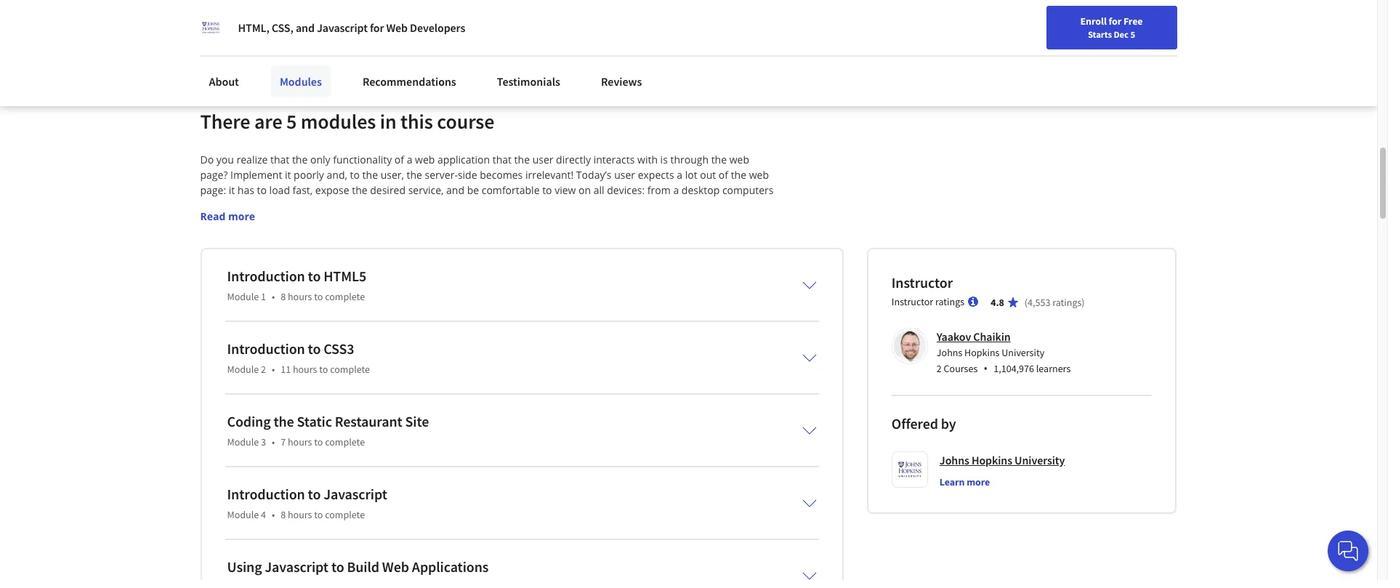 Task type: vqa. For each thing, say whether or not it's contained in the screenshot.
bottommost the user
yes



Task type: describe. For each thing, give the bounding box(es) containing it.
• for introduction to html5
[[272, 290, 275, 303]]

instructor for instructor ratings
[[892, 295, 933, 308]]

view
[[555, 183, 576, 197]]

to down irrelevant! at the top of the page
[[542, 183, 552, 197]]

recommendations link
[[354, 65, 465, 97]]

module for introduction to css3
[[227, 363, 259, 376]]

1 vertical spatial 5
[[286, 108, 297, 134]]

0 horizontal spatial your
[[375, 18, 398, 33]]

introduction to css3 module 2 • 11 hours to complete
[[227, 339, 370, 376]]

interacts
[[594, 152, 635, 166]]

application
[[438, 152, 490, 166]]

to right 1
[[314, 290, 323, 303]]

0 horizontal spatial for
[[370, 20, 384, 35]]

the right the expose
[[352, 183, 368, 197]]

learners
[[1036, 362, 1071, 375]]

tablets
[[213, 198, 245, 212]]

poorly
[[294, 168, 324, 182]]

and down has
[[247, 198, 266, 212]]

hours for html5
[[288, 290, 312, 303]]

today's
[[576, 168, 612, 182]]

is
[[660, 152, 668, 166]]

english
[[1099, 16, 1134, 31]]

to left html5
[[308, 267, 321, 285]]

english button
[[1072, 0, 1160, 47]]

css,
[[272, 20, 294, 35]]

share it on social media and in your performance review
[[225, 18, 497, 33]]

the up service,
[[407, 168, 422, 182]]

html,
[[238, 20, 269, 35]]

html5
[[324, 267, 366, 285]]

5 inside the enroll for free starts dec 5
[[1131, 28, 1135, 40]]

hours for javascript
[[288, 508, 312, 521]]

2 inside the yaakov chaikin johns hopkins university 2 courses • 1,104,976 learners
[[937, 362, 942, 375]]

more inside button
[[967, 475, 990, 488]]

irrelevant!
[[525, 168, 574, 182]]

johns hopkins university image
[[200, 17, 221, 38]]

server-
[[425, 168, 458, 182]]

1 horizontal spatial user
[[614, 168, 635, 182]]

course
[[437, 108, 495, 134]]

1 horizontal spatial ratings
[[1053, 296, 1082, 309]]

4
[[261, 508, 266, 521]]

to down css3
[[319, 363, 328, 376]]

to right has
[[257, 183, 267, 197]]

yaakov
[[937, 329, 971, 344]]

modules
[[301, 108, 376, 134]]

hopkins inside the yaakov chaikin johns hopkins university 2 courses • 1,104,976 learners
[[965, 346, 1000, 359]]

1 horizontal spatial your
[[995, 17, 1014, 30]]

performance
[[400, 18, 462, 33]]

realize
[[237, 152, 268, 166]]

modules link
[[271, 65, 331, 97]]

learn more button
[[940, 474, 990, 489]]

1 vertical spatial university
[[1015, 453, 1065, 467]]

service,
[[408, 183, 444, 197]]

the up computers on the right top
[[731, 168, 747, 182]]

to inside dropdown button
[[331, 557, 344, 575]]

the inside coding the static restaurant site module 3 • 7 hours to complete
[[274, 412, 294, 430]]

media
[[310, 18, 341, 33]]

side
[[458, 168, 477, 182]]

to down coding the static restaurant site module 3 • 7 hours to complete
[[308, 485, 321, 503]]

johns hopkins university link
[[940, 451, 1065, 469]]

hours inside coding the static restaurant site module 3 • 7 hours to complete
[[288, 435, 312, 448]]

to left css3
[[308, 339, 321, 357]]

offered
[[892, 414, 938, 432]]

0 vertical spatial in
[[364, 18, 373, 33]]

by
[[941, 414, 956, 432]]

lot
[[685, 168, 698, 182]]

1 vertical spatial hopkins
[[972, 453, 1013, 467]]

chat with us image
[[1337, 539, 1360, 563]]

desired
[[370, 183, 406, 197]]

there
[[200, 108, 250, 134]]

coursera career certificate image
[[902, 0, 1144, 76]]

johns inside the yaakov chaikin johns hopkins university 2 courses • 1,104,976 learners
[[937, 346, 963, 359]]

2 vertical spatial a
[[673, 183, 679, 197]]

yaakov chaikin link
[[937, 329, 1011, 344]]

the down functionality
[[362, 168, 378, 182]]

static
[[297, 412, 332, 430]]

applications
[[412, 557, 489, 575]]

introduction to html5 module 1 • 8 hours to complete
[[227, 267, 366, 303]]

on inside the do you realize that the only functionality of a web application that the user directly interacts with is through the web page? implement it poorly and, to the user, the server-side becomes irrelevant! today's user expects a lot out of the web page: it has to load fast, expose the desired service, and be comfortable to view on all devices: from a desktop computers to tablets and mobile phones. read more
[[579, 183, 591, 197]]

coding the static restaurant site module 3 • 7 hours to complete
[[227, 412, 429, 448]]

enroll for free starts dec 5
[[1081, 15, 1143, 40]]

are
[[254, 108, 282, 134]]

2 that from the left
[[493, 152, 512, 166]]

restaurant
[[335, 412, 402, 430]]

page?
[[200, 168, 228, 182]]

• inside coding the static restaurant site module 3 • 7 hours to complete
[[272, 435, 275, 448]]

comfortable
[[482, 183, 540, 197]]

0 horizontal spatial it
[[229, 183, 235, 197]]

11
[[281, 363, 291, 376]]

user,
[[381, 168, 404, 182]]

career
[[1037, 17, 1065, 30]]

from
[[648, 183, 671, 197]]

0 vertical spatial javascript
[[317, 20, 368, 35]]

module for introduction to javascript
[[227, 508, 259, 521]]

load
[[269, 183, 290, 197]]

courses
[[944, 362, 978, 375]]

(
[[1025, 296, 1028, 309]]

share
[[225, 18, 253, 33]]

only
[[310, 152, 330, 166]]

johns hopkins university
[[940, 453, 1065, 467]]

8 for javascript
[[281, 508, 286, 521]]

all
[[594, 183, 605, 197]]

4.8
[[991, 296, 1004, 309]]

using
[[227, 557, 262, 575]]

instructor for instructor
[[892, 273, 953, 291]]

review
[[465, 18, 497, 33]]

dec
[[1114, 28, 1129, 40]]



Task type: locate. For each thing, give the bounding box(es) containing it.
5 right are
[[286, 108, 297, 134]]

find your new career
[[974, 17, 1065, 30]]

and left be
[[446, 183, 465, 197]]

1 vertical spatial instructor
[[892, 295, 933, 308]]

computers
[[722, 183, 774, 197]]

1 introduction from the top
[[227, 267, 305, 285]]

ratings
[[935, 295, 965, 308], [1053, 296, 1082, 309]]

about link
[[200, 65, 248, 97]]

the up 7
[[274, 412, 294, 430]]

0 horizontal spatial that
[[270, 152, 290, 166]]

module left 11
[[227, 363, 259, 376]]

• right the courses
[[984, 360, 988, 376]]

• right 1
[[272, 290, 275, 303]]

in
[[364, 18, 373, 33], [380, 108, 397, 134]]

learn
[[940, 475, 965, 488]]

introduction to javascript module 4 • 8 hours to complete
[[227, 485, 387, 521]]

javascript inside dropdown button
[[265, 557, 329, 575]]

chaikin
[[974, 329, 1011, 344]]

testimonials
[[497, 74, 560, 89]]

module inside the introduction to html5 module 1 • 8 hours to complete
[[227, 290, 259, 303]]

0 horizontal spatial ratings
[[935, 295, 965, 308]]

javascript right social
[[317, 20, 368, 35]]

it right share
[[255, 18, 262, 33]]

None search field
[[207, 9, 556, 38]]

the up becomes
[[514, 152, 530, 166]]

to right 4
[[314, 508, 323, 521]]

0 horizontal spatial 5
[[286, 108, 297, 134]]

page:
[[200, 183, 226, 197]]

1 horizontal spatial for
[[1109, 15, 1122, 28]]

1 vertical spatial on
[[579, 183, 591, 197]]

in right media
[[364, 18, 373, 33]]

modules
[[280, 74, 322, 89]]

0 horizontal spatial more
[[228, 209, 255, 223]]

complete inside coding the static restaurant site module 3 • 7 hours to complete
[[325, 435, 365, 448]]

learn more
[[940, 475, 990, 488]]

module inside introduction to javascript module 4 • 8 hours to complete
[[227, 508, 259, 521]]

that right realize
[[270, 152, 290, 166]]

introduction inside introduction to css3 module 2 • 11 hours to complete
[[227, 339, 305, 357]]

5 right 'dec'
[[1131, 28, 1135, 40]]

to down functionality
[[350, 168, 360, 182]]

starts
[[1088, 28, 1112, 40]]

2 module from the top
[[227, 363, 259, 376]]

hours inside introduction to javascript module 4 • 8 hours to complete
[[288, 508, 312, 521]]

out
[[700, 168, 716, 182]]

and
[[343, 18, 362, 33], [296, 20, 315, 35], [446, 183, 465, 197], [247, 198, 266, 212]]

hours inside introduction to css3 module 2 • 11 hours to complete
[[293, 363, 317, 376]]

8 right 4
[[281, 508, 286, 521]]

1 that from the left
[[270, 152, 290, 166]]

1 horizontal spatial that
[[493, 152, 512, 166]]

javascript right using
[[265, 557, 329, 575]]

of up user,
[[395, 152, 404, 166]]

a up service,
[[407, 152, 412, 166]]

coding
[[227, 412, 271, 430]]

introduction for introduction to javascript
[[227, 485, 305, 503]]

becomes
[[480, 168, 523, 182]]

5
[[1131, 28, 1135, 40], [286, 108, 297, 134]]

university inside the yaakov chaikin johns hopkins university 2 courses • 1,104,976 learners
[[1002, 346, 1045, 359]]

user up the devices:
[[614, 168, 635, 182]]

web right build
[[382, 557, 409, 575]]

2 8 from the top
[[281, 508, 286, 521]]

1 horizontal spatial 5
[[1131, 28, 1135, 40]]

• inside introduction to javascript module 4 • 8 hours to complete
[[272, 508, 275, 521]]

the up out
[[711, 152, 727, 166]]

user
[[533, 152, 554, 166], [614, 168, 635, 182]]

introduction up 4
[[227, 485, 305, 503]]

• inside the yaakov chaikin johns hopkins university 2 courses • 1,104,976 learners
[[984, 360, 988, 376]]

hopkins
[[965, 346, 1000, 359], [972, 453, 1013, 467]]

hopkins down yaakov chaikin link
[[965, 346, 1000, 359]]

find
[[974, 17, 993, 30]]

offered by
[[892, 414, 956, 432]]

• inside introduction to css3 module 2 • 11 hours to complete
[[272, 363, 275, 376]]

introduction up 1
[[227, 267, 305, 285]]

your left performance
[[375, 18, 398, 33]]

• left 11
[[272, 363, 275, 376]]

1 vertical spatial a
[[677, 168, 683, 182]]

expose
[[315, 183, 349, 197]]

show notifications image
[[1181, 18, 1199, 36]]

do
[[200, 152, 214, 166]]

module
[[227, 290, 259, 303], [227, 363, 259, 376], [227, 435, 259, 448], [227, 508, 259, 521]]

of right out
[[719, 168, 728, 182]]

1,104,976
[[994, 362, 1034, 375]]

ratings right 4,553
[[1053, 296, 1082, 309]]

johns down yaakov
[[937, 346, 963, 359]]

university
[[1002, 346, 1045, 359], [1015, 453, 1065, 467]]

0 vertical spatial web
[[386, 20, 408, 35]]

0 vertical spatial introduction
[[227, 267, 305, 285]]

instructor up yaakov chaikin image
[[892, 295, 933, 308]]

to inside coding the static restaurant site module 3 • 7 hours to complete
[[314, 435, 323, 448]]

7
[[281, 435, 286, 448]]

web left developers
[[386, 20, 408, 35]]

for up 'dec'
[[1109, 15, 1122, 28]]

expects
[[638, 168, 674, 182]]

hours right 1
[[288, 290, 312, 303]]

2 vertical spatial javascript
[[265, 557, 329, 575]]

reviews
[[601, 74, 642, 89]]

instructor up instructor ratings
[[892, 273, 953, 291]]

the
[[292, 152, 308, 166], [514, 152, 530, 166], [711, 152, 727, 166], [362, 168, 378, 182], [407, 168, 422, 182], [731, 168, 747, 182], [352, 183, 368, 197], [274, 412, 294, 430]]

• left 7
[[272, 435, 275, 448]]

that up becomes
[[493, 152, 512, 166]]

directly
[[556, 152, 591, 166]]

complete for css3
[[330, 363, 370, 376]]

2 vertical spatial it
[[229, 183, 235, 197]]

to
[[350, 168, 360, 182], [257, 183, 267, 197], [542, 183, 552, 197], [200, 198, 210, 212], [308, 267, 321, 285], [314, 290, 323, 303], [308, 339, 321, 357], [319, 363, 328, 376], [314, 435, 323, 448], [308, 485, 321, 503], [314, 508, 323, 521], [331, 557, 344, 575]]

complete for javascript
[[325, 508, 365, 521]]

complete down restaurant
[[325, 435, 365, 448]]

1 horizontal spatial it
[[255, 18, 262, 33]]

introduction inside introduction to javascript module 4 • 8 hours to complete
[[227, 485, 305, 503]]

this
[[401, 108, 433, 134]]

user up irrelevant! at the top of the page
[[533, 152, 554, 166]]

javascript inside introduction to javascript module 4 • 8 hours to complete
[[324, 485, 387, 503]]

0 vertical spatial 5
[[1131, 28, 1135, 40]]

0 vertical spatial instructor
[[892, 273, 953, 291]]

it up load
[[285, 168, 291, 182]]

johns up learn
[[940, 453, 970, 467]]

and right the css,
[[296, 20, 315, 35]]

1 horizontal spatial 2
[[937, 362, 942, 375]]

2 horizontal spatial it
[[285, 168, 291, 182]]

complete for html5
[[325, 290, 365, 303]]

1 vertical spatial web
[[382, 557, 409, 575]]

your right find
[[995, 17, 1014, 30]]

1 horizontal spatial of
[[719, 168, 728, 182]]

html, css, and javascript for web developers
[[238, 20, 465, 35]]

johns
[[937, 346, 963, 359], [940, 453, 970, 467]]

more inside the do you realize that the only functionality of a web application that the user directly interacts with is through the web page? implement it poorly and, to the user, the server-side becomes irrelevant! today's user expects a lot out of the web page: it has to load fast, expose the desired service, and be comfortable to view on all devices: from a desktop computers to tablets and mobile phones. read more
[[228, 209, 255, 223]]

be
[[467, 183, 479, 197]]

on left social
[[264, 18, 277, 33]]

introduction up 11
[[227, 339, 305, 357]]

complete down css3
[[330, 363, 370, 376]]

1 instructor from the top
[[892, 273, 953, 291]]

fast,
[[293, 183, 313, 197]]

complete down html5
[[325, 290, 365, 303]]

8
[[281, 290, 286, 303], [281, 508, 286, 521]]

2 left the courses
[[937, 362, 942, 375]]

)
[[1082, 296, 1085, 309]]

a left lot at top
[[677, 168, 683, 182]]

1 vertical spatial johns
[[940, 453, 970, 467]]

0 vertical spatial it
[[255, 18, 262, 33]]

do you realize that the only functionality of a web application that the user directly interacts with is through the web page? implement it poorly and, to the user, the server-side becomes irrelevant! today's user expects a lot out of the web page: it has to load fast, expose the desired service, and be comfortable to view on all devices: from a desktop computers to tablets and mobile phones. read more
[[200, 152, 776, 223]]

0 vertical spatial of
[[395, 152, 404, 166]]

introduction
[[227, 267, 305, 285], [227, 339, 305, 357], [227, 485, 305, 503]]

8 inside introduction to javascript module 4 • 8 hours to complete
[[281, 508, 286, 521]]

has
[[238, 183, 254, 197]]

• right 4
[[272, 508, 275, 521]]

2 vertical spatial introduction
[[227, 485, 305, 503]]

more down has
[[228, 209, 255, 223]]

2
[[937, 362, 942, 375], [261, 363, 266, 376]]

1 vertical spatial javascript
[[324, 485, 387, 503]]

1 8 from the top
[[281, 290, 286, 303]]

ratings up yaakov
[[935, 295, 965, 308]]

2 instructor from the top
[[892, 295, 933, 308]]

for inside the enroll for free starts dec 5
[[1109, 15, 1122, 28]]

0 horizontal spatial in
[[364, 18, 373, 33]]

social
[[279, 18, 308, 33]]

about
[[209, 74, 239, 89]]

1 vertical spatial 8
[[281, 508, 286, 521]]

hours for css3
[[293, 363, 317, 376]]

that
[[270, 152, 290, 166], [493, 152, 512, 166]]

4,553
[[1028, 296, 1051, 309]]

3
[[261, 435, 266, 448]]

web inside the using javascript to build web applications dropdown button
[[382, 557, 409, 575]]

it left has
[[229, 183, 235, 197]]

hours right 7
[[288, 435, 312, 448]]

0 horizontal spatial of
[[395, 152, 404, 166]]

more
[[228, 209, 255, 223], [967, 475, 990, 488]]

0 vertical spatial university
[[1002, 346, 1045, 359]]

1 vertical spatial in
[[380, 108, 397, 134]]

1 vertical spatial it
[[285, 168, 291, 182]]

for right media
[[370, 20, 384, 35]]

0 horizontal spatial 2
[[261, 363, 266, 376]]

1 horizontal spatial more
[[967, 475, 990, 488]]

3 module from the top
[[227, 435, 259, 448]]

and right media
[[343, 18, 362, 33]]

hours right 4
[[288, 508, 312, 521]]

module inside coding the static restaurant site module 3 • 7 hours to complete
[[227, 435, 259, 448]]

hours inside the introduction to html5 module 1 • 8 hours to complete
[[288, 290, 312, 303]]

enroll
[[1081, 15, 1107, 28]]

recommendations
[[363, 74, 456, 89]]

1 horizontal spatial on
[[579, 183, 591, 197]]

1 horizontal spatial in
[[380, 108, 397, 134]]

0 vertical spatial hopkins
[[965, 346, 1000, 359]]

it
[[255, 18, 262, 33], [285, 168, 291, 182], [229, 183, 235, 197]]

0 vertical spatial 8
[[281, 290, 286, 303]]

1 vertical spatial introduction
[[227, 339, 305, 357]]

2 introduction from the top
[[227, 339, 305, 357]]

through
[[671, 152, 709, 166]]

0 vertical spatial on
[[264, 18, 277, 33]]

read more button
[[200, 208, 255, 224]]

hours right 11
[[293, 363, 317, 376]]

•
[[272, 290, 275, 303], [984, 360, 988, 376], [272, 363, 275, 376], [272, 435, 275, 448], [272, 508, 275, 521]]

to left build
[[331, 557, 344, 575]]

complete
[[325, 290, 365, 303], [330, 363, 370, 376], [325, 435, 365, 448], [325, 508, 365, 521]]

complete inside the introduction to html5 module 1 • 8 hours to complete
[[325, 290, 365, 303]]

hours
[[288, 290, 312, 303], [293, 363, 317, 376], [288, 435, 312, 448], [288, 508, 312, 521]]

8 for html5
[[281, 290, 286, 303]]

complete up using javascript to build web applications
[[325, 508, 365, 521]]

8 right 1
[[281, 290, 286, 303]]

yaakov chaikin image
[[894, 330, 926, 362]]

read
[[200, 209, 226, 223]]

to down static
[[314, 435, 323, 448]]

in left this
[[380, 108, 397, 134]]

module inside introduction to css3 module 2 • 11 hours to complete
[[227, 363, 259, 376]]

0 vertical spatial a
[[407, 152, 412, 166]]

for
[[1109, 15, 1122, 28], [370, 20, 384, 35]]

complete inside introduction to javascript module 4 • 8 hours to complete
[[325, 508, 365, 521]]

functionality
[[333, 152, 392, 166]]

1 vertical spatial more
[[967, 475, 990, 488]]

mobile
[[268, 198, 301, 212]]

on left all
[[579, 183, 591, 197]]

module for introduction to html5
[[227, 290, 259, 303]]

module left 3
[[227, 435, 259, 448]]

introduction for introduction to css3
[[227, 339, 305, 357]]

hopkins up learn more
[[972, 453, 1013, 467]]

2 inside introduction to css3 module 2 • 11 hours to complete
[[261, 363, 266, 376]]

1 module from the top
[[227, 290, 259, 303]]

more right learn
[[967, 475, 990, 488]]

0 horizontal spatial on
[[264, 18, 277, 33]]

introduction inside the introduction to html5 module 1 • 8 hours to complete
[[227, 267, 305, 285]]

0 vertical spatial user
[[533, 152, 554, 166]]

• inside the introduction to html5 module 1 • 8 hours to complete
[[272, 290, 275, 303]]

developers
[[410, 20, 465, 35]]

1 vertical spatial user
[[614, 168, 635, 182]]

javascript down coding the static restaurant site module 3 • 7 hours to complete
[[324, 485, 387, 503]]

reviews link
[[592, 65, 651, 97]]

2 left 11
[[261, 363, 266, 376]]

4 module from the top
[[227, 508, 259, 521]]

new
[[1016, 17, 1035, 30]]

0 vertical spatial johns
[[937, 346, 963, 359]]

3 introduction from the top
[[227, 485, 305, 503]]

introduction for introduction to html5
[[227, 267, 305, 285]]

using javascript to build web applications button
[[216, 548, 829, 580]]

module left 4
[[227, 508, 259, 521]]

a right from
[[673, 183, 679, 197]]

module left 1
[[227, 290, 259, 303]]

there are 5 modules in this course
[[200, 108, 495, 134]]

yaakov chaikin johns hopkins university 2 courses • 1,104,976 learners
[[937, 329, 1071, 376]]

with
[[637, 152, 658, 166]]

css3
[[324, 339, 354, 357]]

• for introduction to javascript
[[272, 508, 275, 521]]

instructor ratings
[[892, 295, 965, 308]]

( 4,553 ratings )
[[1025, 296, 1085, 309]]

the up poorly
[[292, 152, 308, 166]]

testimonials link
[[488, 65, 569, 97]]

find your new career link
[[967, 15, 1072, 33]]

8 inside the introduction to html5 module 1 • 8 hours to complete
[[281, 290, 286, 303]]

complete inside introduction to css3 module 2 • 11 hours to complete
[[330, 363, 370, 376]]

to down page:
[[200, 198, 210, 212]]

0 vertical spatial more
[[228, 209, 255, 223]]

devices:
[[607, 183, 645, 197]]

• for introduction to css3
[[272, 363, 275, 376]]

0 horizontal spatial user
[[533, 152, 554, 166]]

1 vertical spatial of
[[719, 168, 728, 182]]



